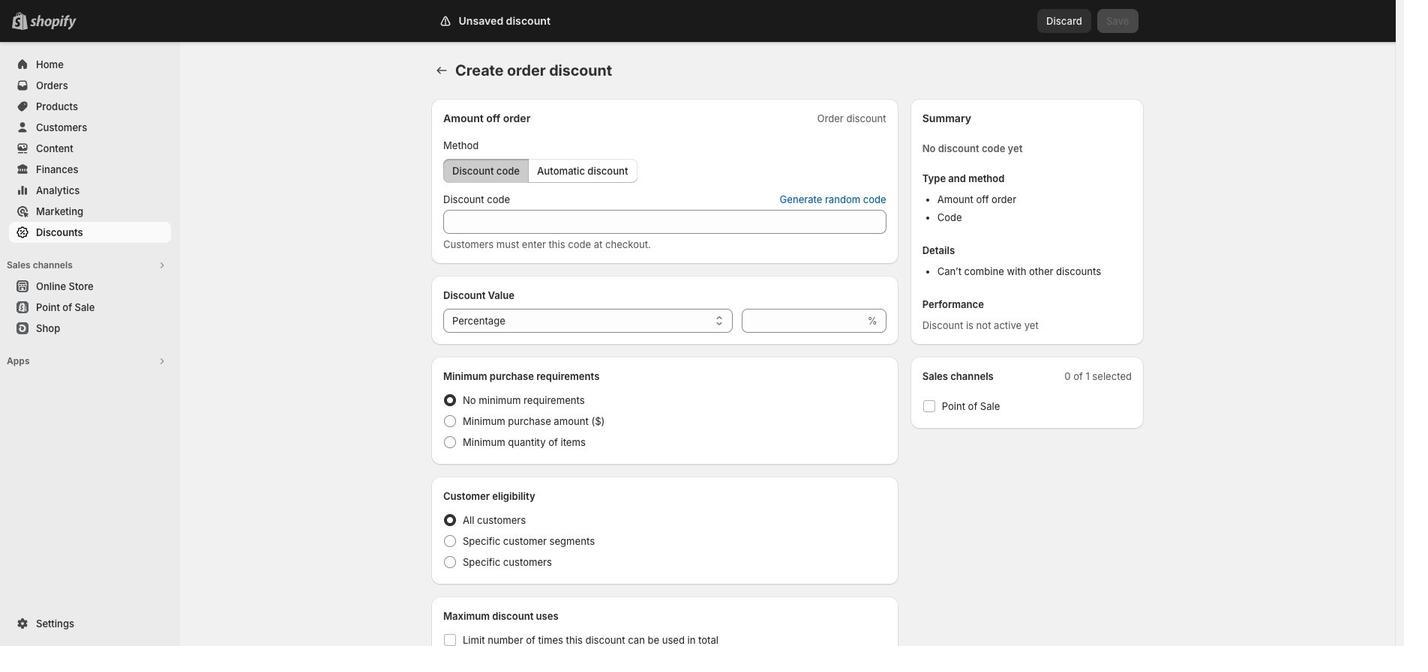 Task type: vqa. For each thing, say whether or not it's contained in the screenshot.
left Store
no



Task type: locate. For each thing, give the bounding box(es) containing it.
None text field
[[443, 210, 886, 234], [742, 309, 865, 333], [443, 210, 886, 234], [742, 309, 865, 333]]

shopify image
[[30, 15, 77, 30]]



